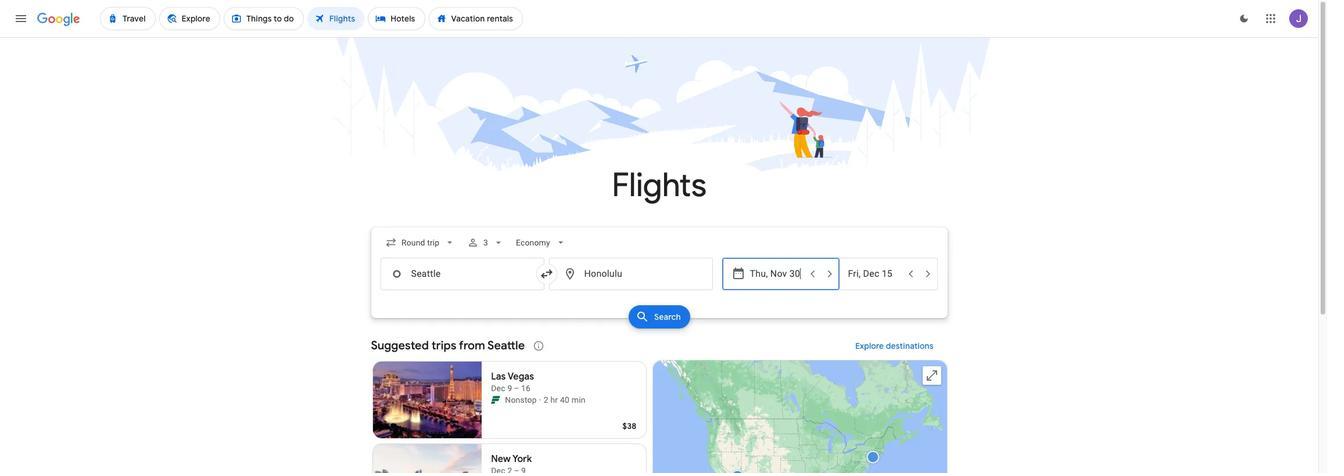 Task type: vqa. For each thing, say whether or not it's contained in the screenshot.
'Search Labs' image
no



Task type: describe. For each thing, give the bounding box(es) containing it.
hr
[[551, 396, 558, 405]]

nonstop
[[505, 396, 537, 405]]

Departure text field
[[750, 259, 804, 290]]

none text field inside flight search field
[[380, 258, 544, 291]]

2 hr 40 min
[[544, 396, 586, 405]]

flights
[[612, 165, 707, 206]]

destinations
[[886, 341, 934, 352]]

suggested
[[371, 339, 429, 353]]

from
[[459, 339, 485, 353]]

main menu image
[[14, 12, 28, 26]]

trips
[[432, 339, 457, 353]]

new york
[[491, 454, 532, 466]]

explore destinations
[[855, 341, 934, 352]]

search button
[[629, 306, 690, 329]]

frontier image
[[491, 396, 501, 405]]

suggested trips from seattle
[[371, 339, 525, 353]]

swap origin and destination. image
[[540, 267, 554, 281]]

las
[[491, 371, 506, 383]]

dec
[[491, 384, 506, 394]]

Flight search field
[[362, 228, 957, 332]]

explore destinations button
[[841, 332, 948, 360]]

3 button
[[463, 229, 509, 257]]



Task type: locate. For each thing, give the bounding box(es) containing it.
min
[[572, 396, 586, 405]]

search
[[654, 312, 681, 323]]

$38
[[623, 421, 637, 432]]

suggested trips from seattle region
[[371, 332, 948, 474]]

38 US dollars text field
[[623, 421, 637, 432]]

 image
[[539, 395, 542, 406]]

las vegas dec 9 – 16
[[491, 371, 534, 394]]

None text field
[[549, 258, 713, 291]]

None field
[[380, 233, 460, 253], [511, 233, 571, 253], [380, 233, 460, 253], [511, 233, 571, 253]]

explore
[[855, 341, 884, 352]]

3
[[483, 238, 488, 248]]

new york button
[[372, 444, 647, 474]]

40
[[560, 396, 570, 405]]

Return text field
[[848, 259, 902, 290]]

vegas
[[508, 371, 534, 383]]

2
[[544, 396, 549, 405]]

change appearance image
[[1231, 5, 1258, 33]]

 image inside suggested trips from seattle region
[[539, 395, 542, 406]]

new
[[491, 454, 511, 466]]

None text field
[[380, 258, 544, 291]]

seattle
[[488, 339, 525, 353]]

york
[[513, 454, 532, 466]]

9 – 16
[[508, 384, 531, 394]]



